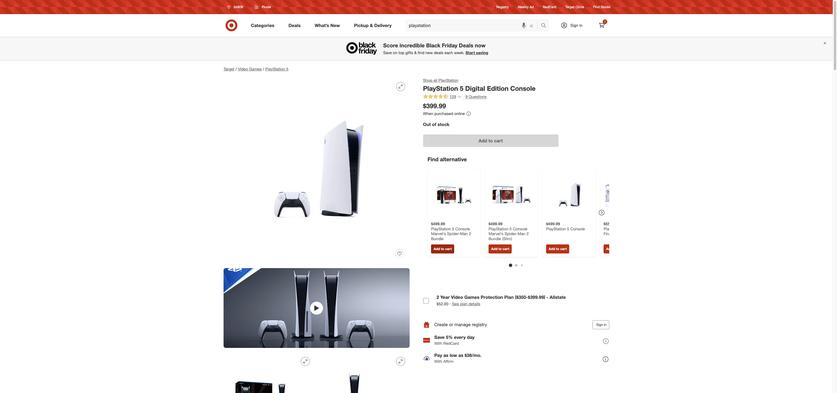 Task type: describe. For each thing, give the bounding box(es) containing it.
94806 button
[[224, 2, 249, 12]]

2 / from the left
[[263, 67, 264, 71]]

to for $499.99 playstation 5 console marvel's spider-man 2 bundle (slim)
[[499, 247, 502, 251]]

registry
[[472, 322, 488, 328]]

5%
[[446, 335, 453, 340]]

stock
[[438, 122, 450, 127]]

save inside score incredible black friday deals now save on top gifts & find new deals each week. start saving
[[384, 50, 392, 55]]

man for playstation 5 console marvel's spider-man 2 bundle
[[461, 231, 468, 236]]

ad
[[530, 5, 534, 9]]

weekly
[[518, 5, 529, 9]]

shop
[[424, 78, 433, 83]]

sign in button
[[593, 320, 610, 329]]

year
[[441, 295, 450, 300]]

when purchased online
[[424, 111, 465, 116]]

target for target / video games / playstation 5
[[224, 67, 235, 71]]

7
[[605, 20, 606, 23]]

manage
[[455, 322, 471, 328]]

($350-
[[516, 295, 529, 300]]

playstation 5 digital edition console, 2 of 8, play video image
[[224, 268, 410, 348]]

find alternative
[[428, 156, 467, 163]]

add to cart button for $499.99 playstation 5 console
[[547, 245, 570, 254]]

video games link
[[238, 67, 262, 71]]

final
[[604, 231, 612, 236]]

in inside button
[[605, 323, 607, 327]]

$499.99 playstation 5 console marvel's spider-man 2 bundle (slim)
[[489, 221, 529, 241]]

target / video games / playstation 5
[[224, 67, 289, 71]]

sign in link
[[556, 19, 592, 32]]

affirm
[[444, 359, 454, 364]]

add for $499.99 playstation 5 console
[[549, 247, 556, 251]]

games for /
[[249, 67, 262, 71]]

$399.99)
[[529, 295, 546, 300]]

1 / from the left
[[236, 67, 237, 71]]

score
[[384, 42, 398, 49]]

5 for $499.99 playstation 5 console
[[568, 226, 570, 231]]

or
[[450, 322, 454, 328]]

console for $499.99 playstation 5 console marvel's spider-man 2 bundle (slim)
[[513, 226, 528, 231]]

add to cart for $499.99 playstation 5 console marvel's spider-man 2 bundle (slim)
[[492, 247, 510, 251]]

new
[[426, 50, 433, 55]]

0 horizontal spatial &
[[370, 22, 373, 28]]

on
[[393, 50, 398, 55]]

$559.99
[[604, 221, 618, 226]]

129 link
[[424, 94, 462, 100]]

create
[[435, 322, 448, 328]]

spider- for $499.99 playstation 5 console marvel's spider-man 2 bundle
[[447, 231, 461, 236]]

$499.99 playstation 5 console
[[547, 221, 585, 231]]

with inside save 5% every day with redcard
[[435, 341, 443, 346]]

9 questions
[[466, 94, 487, 99]]

$499.99 for $499.99 playstation 5 console
[[547, 221, 561, 226]]

bundle for playstation 5 console marvel's spider-man 2 bundle (slim)
[[489, 236, 502, 241]]

console inside shop all playstation playstation 5 digital edition console
[[511, 84, 536, 92]]

7 link
[[596, 19, 609, 32]]

$499.99 playstation 5 console marvel's spider-man 2 bundle
[[431, 221, 472, 241]]

pinole
[[262, 5, 271, 9]]

5 for $559.99 playstation 5 console final fantasy xvi bundle
[[625, 226, 627, 231]]

$52.00
[[437, 302, 449, 306]]

What can we help you find? suggestions appear below search field
[[406, 19, 543, 32]]

purchased
[[435, 111, 454, 116]]

(slim)
[[503, 236, 512, 241]]

weekly ad link
[[518, 5, 534, 9]]

redcard link
[[543, 5, 557, 9]]

online
[[455, 111, 465, 116]]

edition
[[488, 84, 509, 92]]

of
[[433, 122, 437, 127]]

add to cart button for $499.99 playstation 5 console marvel's spider-man 2 bundle (slim)
[[489, 245, 512, 254]]

deals
[[434, 50, 444, 55]]

what's new link
[[310, 19, 347, 32]]

$38/mo.
[[465, 353, 482, 358]]

playstation inside $499.99 playstation 5 console marvel's spider-man 2 bundle
[[431, 226, 451, 231]]

playstation inside $499.99 playstation 5 console
[[547, 226, 566, 231]]

fantasy
[[613, 231, 627, 236]]

details
[[469, 302, 481, 306]]

day
[[467, 335, 475, 340]]

search button
[[539, 19, 553, 33]]

playstation 5 link
[[266, 67, 289, 71]]

target circle link
[[566, 5, 585, 9]]

playstation 5 digital edition console, 3 of 8 image
[[224, 353, 315, 393]]

target link
[[224, 67, 235, 71]]

5 for $499.99 playstation 5 console marvel's spider-man 2 bundle
[[452, 226, 455, 231]]

94806
[[234, 5, 243, 9]]

redcard inside save 5% every day with redcard
[[444, 341, 460, 346]]

pickup & delivery link
[[350, 19, 399, 32]]

to for $499.99 playstation 5 console
[[556, 247, 560, 251]]

$499.99 for $499.99 playstation 5 console marvel's spider-man 2 bundle (slim)
[[489, 221, 503, 226]]

plan
[[505, 295, 514, 300]]

bundle for playstation 5 console marvel's spider-man 2 bundle
[[431, 236, 444, 241]]

deals inside score incredible black friday deals now save on top gifts & find new deals each week. start saving
[[459, 42, 474, 49]]

add to cart for $499.99 playstation 5 console
[[549, 247, 567, 251]]

see plan details button
[[453, 301, 481, 307]]

playstation 5 console final fantasy xvi bundle image
[[604, 172, 650, 218]]

0 vertical spatial sign in
[[571, 23, 583, 28]]

2 for $499.99 playstation 5 console marvel's spider-man 2 bundle (slim)
[[527, 231, 529, 236]]

shop all playstation playstation 5 digital edition console
[[424, 78, 536, 92]]

week.
[[455, 50, 465, 55]]

to for $499.99 playstation 5 console marvel's spider-man 2 bundle
[[441, 247, 445, 251]]

find for find alternative
[[428, 156, 439, 163]]

find stores
[[594, 5, 611, 9]]

0 horizontal spatial deals
[[289, 22, 301, 28]]

playstation 5 console marvel's spider-man 2 bundle (slim) image
[[489, 172, 535, 218]]

bundle inside $559.99 playstation 5 console final fantasy xvi bundle
[[635, 231, 648, 236]]

allstate
[[550, 295, 566, 300]]

weekly ad
[[518, 5, 534, 9]]

1 as from the left
[[444, 353, 449, 358]]

out
[[424, 122, 431, 127]]

what's
[[315, 22, 329, 28]]

registry
[[497, 5, 509, 9]]

console for $559.99 playstation 5 console final fantasy xvi bundle
[[628, 226, 643, 231]]



Task type: locate. For each thing, give the bounding box(es) containing it.
sign
[[571, 23, 579, 28], [597, 323, 604, 327]]

9
[[466, 94, 468, 99]]

bundle
[[635, 231, 648, 236], [431, 236, 444, 241], [489, 236, 502, 241]]

1 horizontal spatial save
[[435, 335, 445, 340]]

1 horizontal spatial man
[[518, 231, 526, 236]]

0 vertical spatial find
[[594, 5, 600, 9]]

man inside $499.99 playstation 5 console marvel's spider-man 2 bundle
[[461, 231, 468, 236]]

2 horizontal spatial 2
[[527, 231, 529, 236]]

1 horizontal spatial /
[[263, 67, 264, 71]]

marvel's
[[431, 231, 446, 236], [489, 231, 504, 236]]

2 year video games protection plan ($350-$399.99) - allstate $52.00 · see plan details
[[437, 295, 566, 307]]

& inside score incredible black friday deals now save on top gifts & find new deals each week. start saving
[[415, 50, 417, 55]]

0 horizontal spatial video
[[238, 67, 248, 71]]

deals up start
[[459, 42, 474, 49]]

as
[[444, 353, 449, 358], [459, 353, 464, 358]]

now
[[475, 42, 486, 49]]

with up the pay
[[435, 341, 443, 346]]

0 horizontal spatial sign in
[[571, 23, 583, 28]]

playstation 5 console image
[[547, 172, 593, 218]]

add for $499.99 playstation 5 console marvel's spider-man 2 bundle
[[434, 247, 440, 251]]

deals link
[[284, 19, 308, 32]]

$559.99 playstation 5 console final fantasy xvi bundle
[[604, 221, 648, 236]]

save
[[384, 50, 392, 55], [435, 335, 445, 340]]

$499.99 for $499.99 playstation 5 console marvel's spider-man 2 bundle
[[431, 221, 445, 226]]

target left video games link on the left of page
[[224, 67, 235, 71]]

what's new
[[315, 22, 340, 28]]

0 vertical spatial target
[[566, 5, 575, 9]]

0 horizontal spatial marvel's
[[431, 231, 446, 236]]

pickup
[[354, 22, 369, 28]]

3 $499.99 from the left
[[547, 221, 561, 226]]

1 vertical spatial target
[[224, 67, 235, 71]]

marvel's inside $499.99 playstation 5 console marvel's spider-man 2 bundle
[[431, 231, 446, 236]]

sign in inside button
[[597, 323, 607, 327]]

video
[[238, 67, 248, 71], [452, 295, 464, 300]]

2 spider- from the left
[[505, 231, 518, 236]]

0 vertical spatial video
[[238, 67, 248, 71]]

$499.99 inside '$499.99 playstation 5 console marvel's spider-man 2 bundle (slim)'
[[489, 221, 503, 226]]

spider- inside '$499.99 playstation 5 console marvel's spider-man 2 bundle (slim)'
[[505, 231, 518, 236]]

score incredible black friday deals now save on top gifts & find new deals each week. start saving
[[384, 42, 489, 55]]

each
[[445, 50, 453, 55]]

5
[[286, 67, 289, 71], [460, 84, 464, 92], [452, 226, 455, 231], [510, 226, 512, 231], [568, 226, 570, 231], [625, 226, 627, 231]]

1 horizontal spatial video
[[452, 295, 464, 300]]

0 horizontal spatial save
[[384, 50, 392, 55]]

low
[[450, 353, 458, 358]]

image gallery element
[[224, 78, 410, 393]]

pickup & delivery
[[354, 22, 392, 28]]

plan
[[461, 302, 468, 306]]

find left alternative
[[428, 156, 439, 163]]

categories
[[251, 22, 275, 28]]

add for $499.99 playstation 5 console marvel's spider-man 2 bundle (slim)
[[492, 247, 498, 251]]

5 for $499.99 playstation 5 console marvel's spider-man 2 bundle (slim)
[[510, 226, 512, 231]]

0 horizontal spatial as
[[444, 353, 449, 358]]

1 horizontal spatial games
[[465, 295, 480, 300]]

video right target link
[[238, 67, 248, 71]]

pay
[[435, 353, 443, 358]]

games up details
[[465, 295, 480, 300]]

pay as low as $38/mo. with affirm
[[435, 353, 482, 364]]

with inside pay as low as $38/mo. with affirm
[[435, 359, 443, 364]]

2 with from the top
[[435, 359, 443, 364]]

None checkbox
[[424, 298, 429, 304]]

console inside $559.99 playstation 5 console final fantasy xvi bundle
[[628, 226, 643, 231]]

bundle inside $499.99 playstation 5 console marvel's spider-man 2 bundle
[[431, 236, 444, 241]]

9 questions link
[[463, 94, 487, 100]]

sign inside button
[[597, 323, 604, 327]]

1 vertical spatial deals
[[459, 42, 474, 49]]

5 inside $499.99 playstation 5 console
[[568, 226, 570, 231]]

with down the pay
[[435, 359, 443, 364]]

questions
[[469, 94, 487, 99]]

pinole button
[[252, 2, 275, 12]]

save 5% every day with redcard
[[435, 335, 475, 346]]

redcard right ad
[[543, 5, 557, 9]]

playstation 5 console marvel's spider-man 2 bundle image
[[431, 172, 478, 218]]

0 horizontal spatial 2
[[437, 295, 440, 300]]

0 vertical spatial games
[[249, 67, 262, 71]]

spider- for $499.99 playstation 5 console marvel's spider-man 2 bundle (slim)
[[505, 231, 518, 236]]

1 marvel's from the left
[[431, 231, 446, 236]]

1 vertical spatial &
[[415, 50, 417, 55]]

digital
[[466, 84, 486, 92]]

/ right target link
[[236, 67, 237, 71]]

every
[[455, 335, 466, 340]]

playstation
[[266, 67, 285, 71], [439, 78, 459, 83], [424, 84, 459, 92], [431, 226, 451, 231], [489, 226, 509, 231], [547, 226, 566, 231], [604, 226, 624, 231]]

1 with from the top
[[435, 341, 443, 346]]

start
[[466, 50, 475, 55]]

1 horizontal spatial find
[[594, 5, 600, 9]]

0 horizontal spatial in
[[580, 23, 583, 28]]

console inside '$499.99 playstation 5 console marvel's spider-man 2 bundle (slim)'
[[513, 226, 528, 231]]

circle
[[576, 5, 585, 9]]

top
[[399, 50, 405, 55]]

playstation inside '$499.99 playstation 5 console marvel's spider-man 2 bundle (slim)'
[[489, 226, 509, 231]]

·
[[450, 301, 451, 307]]

1 horizontal spatial bundle
[[489, 236, 502, 241]]

man inside '$499.99 playstation 5 console marvel's spider-man 2 bundle (slim)'
[[518, 231, 526, 236]]

black
[[427, 42, 441, 49]]

5 inside $499.99 playstation 5 console marvel's spider-man 2 bundle
[[452, 226, 455, 231]]

console
[[511, 84, 536, 92], [456, 226, 470, 231], [513, 226, 528, 231], [571, 226, 585, 231], [628, 226, 643, 231]]

target left circle
[[566, 5, 575, 9]]

find
[[594, 5, 600, 9], [428, 156, 439, 163]]

5 inside $559.99 playstation 5 console final fantasy xvi bundle
[[625, 226, 627, 231]]

1 vertical spatial video
[[452, 295, 464, 300]]

0 horizontal spatial redcard
[[444, 341, 460, 346]]

playstation 5 digital edition console, 1 of 8 image
[[224, 78, 410, 264]]

as up affirm
[[444, 353, 449, 358]]

1 horizontal spatial deals
[[459, 42, 474, 49]]

1 vertical spatial save
[[435, 335, 445, 340]]

1 spider- from the left
[[447, 231, 461, 236]]

0 vertical spatial sign
[[571, 23, 579, 28]]

video for /
[[238, 67, 248, 71]]

save left 5%
[[435, 335, 445, 340]]

all
[[434, 78, 438, 83]]

0 horizontal spatial sign
[[571, 23, 579, 28]]

1 horizontal spatial redcard
[[543, 5, 557, 9]]

0 vertical spatial redcard
[[543, 5, 557, 9]]

saving
[[476, 50, 489, 55]]

cart for $499.99 playstation 5 console marvel's spider-man 2 bundle (slim)
[[503, 247, 510, 251]]

2 marvel's from the left
[[489, 231, 504, 236]]

console for $499.99 playstation 5 console marvel's spider-man 2 bundle
[[456, 226, 470, 231]]

$499.99 inside $499.99 playstation 5 console
[[547, 221, 561, 226]]

0 vertical spatial in
[[580, 23, 583, 28]]

5 inside shop all playstation playstation 5 digital edition console
[[460, 84, 464, 92]]

in
[[580, 23, 583, 28], [605, 323, 607, 327]]

save inside save 5% every day with redcard
[[435, 335, 445, 340]]

1 vertical spatial in
[[605, 323, 607, 327]]

1 horizontal spatial sign
[[597, 323, 604, 327]]

& left 'find'
[[415, 50, 417, 55]]

games inside 2 year video games protection plan ($350-$399.99) - allstate $52.00 · see plan details
[[465, 295, 480, 300]]

1 horizontal spatial in
[[605, 323, 607, 327]]

2 man from the left
[[518, 231, 526, 236]]

1 horizontal spatial $499.99
[[489, 221, 503, 226]]

find left the stores
[[594, 5, 600, 9]]

2 as from the left
[[459, 353, 464, 358]]

$499.99 inside $499.99 playstation 5 console marvel's spider-man 2 bundle
[[431, 221, 445, 226]]

1 vertical spatial sign in
[[597, 323, 607, 327]]

save left on
[[384, 50, 392, 55]]

cart for $499.99 playstation 5 console
[[561, 247, 567, 251]]

console for $499.99 playstation 5 console
[[571, 226, 585, 231]]

when
[[424, 111, 434, 116]]

1 horizontal spatial target
[[566, 5, 575, 9]]

1 $499.99 from the left
[[431, 221, 445, 226]]

target for target circle
[[566, 5, 575, 9]]

2
[[469, 231, 472, 236], [527, 231, 529, 236], [437, 295, 440, 300]]

1 horizontal spatial as
[[459, 353, 464, 358]]

spider- inside $499.99 playstation 5 console marvel's spider-man 2 bundle
[[447, 231, 461, 236]]

as right the low
[[459, 353, 464, 358]]

deals
[[289, 22, 301, 28], [459, 42, 474, 49]]

delivery
[[375, 22, 392, 28]]

2 inside $499.99 playstation 5 console marvel's spider-man 2 bundle
[[469, 231, 472, 236]]

spider-
[[447, 231, 461, 236], [505, 231, 518, 236]]

& right pickup
[[370, 22, 373, 28]]

/ left playstation 5 link
[[263, 67, 264, 71]]

see
[[453, 302, 459, 306]]

129
[[450, 94, 457, 99]]

registry link
[[497, 5, 509, 9]]

add to cart
[[479, 138, 503, 144], [434, 247, 452, 251], [492, 247, 510, 251], [549, 247, 567, 251]]

1 horizontal spatial spider-
[[505, 231, 518, 236]]

1 horizontal spatial &
[[415, 50, 417, 55]]

0 horizontal spatial man
[[461, 231, 468, 236]]

0 horizontal spatial target
[[224, 67, 235, 71]]

video inside 2 year video games protection plan ($350-$399.99) - allstate $52.00 · see plan details
[[452, 295, 464, 300]]

target circle
[[566, 5, 585, 9]]

protection
[[481, 295, 504, 300]]

2 for $499.99 playstation 5 console marvel's spider-man 2 bundle
[[469, 231, 472, 236]]

0 horizontal spatial $499.99
[[431, 221, 445, 226]]

find for find stores
[[594, 5, 600, 9]]

5 inside '$499.99 playstation 5 console marvel's spider-man 2 bundle (slim)'
[[510, 226, 512, 231]]

1 man from the left
[[461, 231, 468, 236]]

0 horizontal spatial /
[[236, 67, 237, 71]]

0 vertical spatial &
[[370, 22, 373, 28]]

1 vertical spatial with
[[435, 359, 443, 364]]

man for playstation 5 console marvel's spider-man 2 bundle (slim)
[[518, 231, 526, 236]]

0 horizontal spatial bundle
[[431, 236, 444, 241]]

2 inside 2 year video games protection plan ($350-$399.99) - allstate $52.00 · see plan details
[[437, 295, 440, 300]]

video up see
[[452, 295, 464, 300]]

playstation inside $559.99 playstation 5 console final fantasy xvi bundle
[[604, 226, 624, 231]]

0 vertical spatial with
[[435, 341, 443, 346]]

2 horizontal spatial $499.99
[[547, 221, 561, 226]]

0 horizontal spatial spider-
[[447, 231, 461, 236]]

find
[[418, 50, 425, 55]]

cart for $499.99 playstation 5 console marvel's spider-man 2 bundle
[[446, 247, 452, 251]]

find stores link
[[594, 5, 611, 9]]

stores
[[601, 5, 611, 9]]

console inside $499.99 playstation 5 console
[[571, 226, 585, 231]]

video for year
[[452, 295, 464, 300]]

games left playstation 5 link
[[249, 67, 262, 71]]

friday
[[442, 42, 458, 49]]

1 vertical spatial games
[[465, 295, 480, 300]]

1 vertical spatial sign
[[597, 323, 604, 327]]

1 horizontal spatial marvel's
[[489, 231, 504, 236]]

deals left the what's
[[289, 22, 301, 28]]

bundle inside '$499.99 playstation 5 console marvel's spider-man 2 bundle (slim)'
[[489, 236, 502, 241]]

out of stock
[[424, 122, 450, 127]]

2 $499.99 from the left
[[489, 221, 503, 226]]

to
[[489, 138, 493, 144], [441, 247, 445, 251], [499, 247, 502, 251], [556, 247, 560, 251]]

1 horizontal spatial sign in
[[597, 323, 607, 327]]

console inside $499.99 playstation 5 console marvel's spider-man 2 bundle
[[456, 226, 470, 231]]

-
[[547, 295, 549, 300]]

0 horizontal spatial find
[[428, 156, 439, 163]]

add to cart for $499.99 playstation 5 console marvel's spider-man 2 bundle
[[434, 247, 452, 251]]

incredible
[[400, 42, 425, 49]]

games for protection
[[465, 295, 480, 300]]

1 vertical spatial find
[[428, 156, 439, 163]]

add to cart button for $499.99 playstation 5 console marvel's spider-man 2 bundle
[[431, 245, 455, 254]]

0 vertical spatial deals
[[289, 22, 301, 28]]

2 horizontal spatial bundle
[[635, 231, 648, 236]]

add to cart button
[[424, 135, 559, 147], [431, 245, 455, 254], [489, 245, 512, 254], [547, 245, 570, 254]]

/
[[236, 67, 237, 71], [263, 67, 264, 71]]

1 vertical spatial redcard
[[444, 341, 460, 346]]

1 horizontal spatial 2
[[469, 231, 472, 236]]

marvel's for playstation 5 console marvel's spider-man 2 bundle (slim)
[[489, 231, 504, 236]]

marvel's inside '$499.99 playstation 5 console marvel's spider-man 2 bundle (slim)'
[[489, 231, 504, 236]]

playstation 5 digital edition console, 4 of 8 image
[[319, 353, 410, 393]]

categories link
[[246, 19, 282, 32]]

0 horizontal spatial games
[[249, 67, 262, 71]]

gifts
[[406, 50, 413, 55]]

$399.99
[[424, 102, 447, 110]]

2 inside '$499.99 playstation 5 console marvel's spider-man 2 bundle (slim)'
[[527, 231, 529, 236]]

redcard down 5%
[[444, 341, 460, 346]]

0 vertical spatial save
[[384, 50, 392, 55]]

create or manage registry
[[435, 322, 488, 328]]

marvel's for playstation 5 console marvel's spider-man 2 bundle
[[431, 231, 446, 236]]



Task type: vqa. For each thing, say whether or not it's contained in the screenshot.
Love image
no



